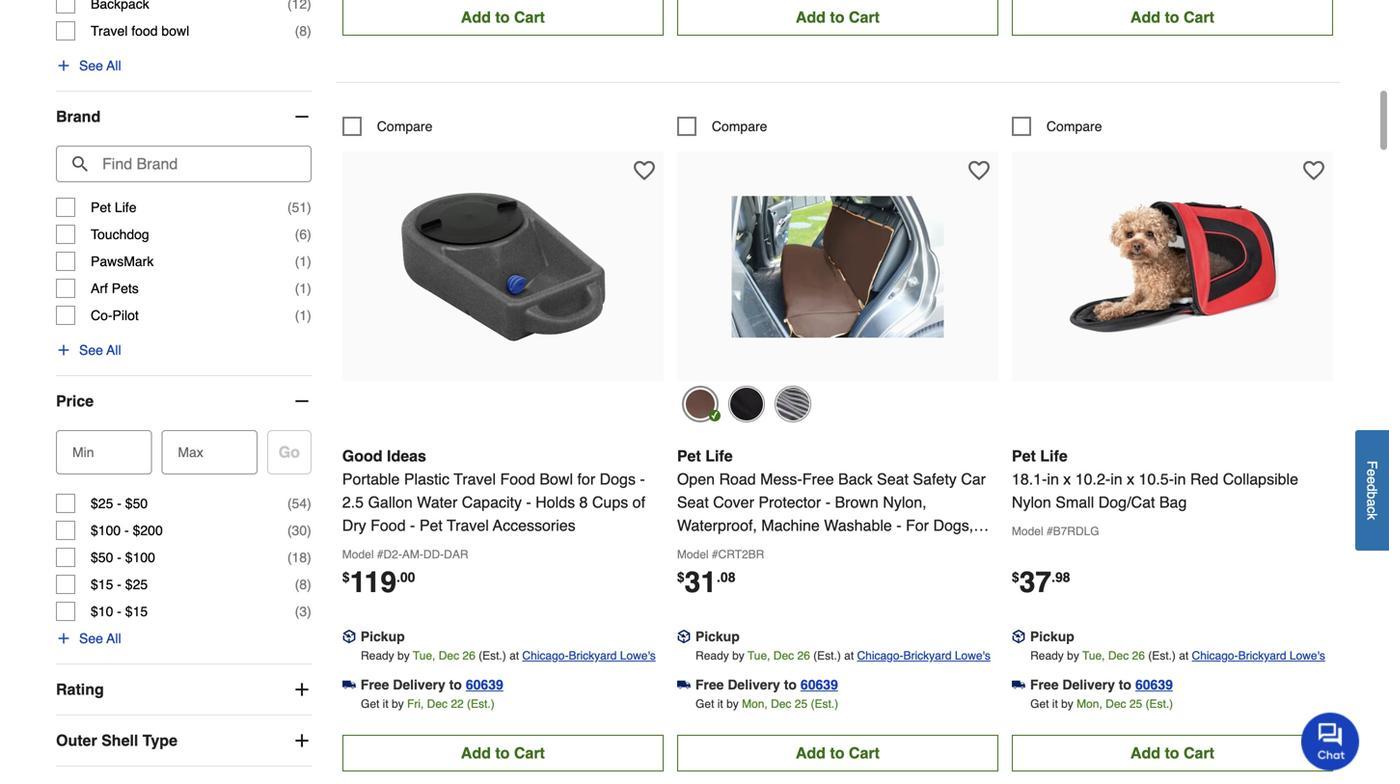 Task type: describe. For each thing, give the bounding box(es) containing it.
pets
[[112, 281, 139, 296]]

60639 button for get it by fri, dec 22 (est.)'s pickup icon
[[466, 676, 504, 695]]

.08
[[717, 570, 736, 585]]

pawsmark
[[91, 254, 154, 269]]

8 for travel food bowl
[[300, 23, 307, 39]]

( 1 ) for pets
[[295, 281, 312, 296]]

$10 - $15
[[91, 604, 148, 620]]

c
[[1365, 507, 1381, 514]]

22
[[451, 698, 464, 711]]

1 pickup from the left
[[361, 629, 405, 645]]

shell
[[101, 732, 138, 750]]

see all button for price
[[56, 629, 121, 649]]

pet for pet life 18.1-in x 10.2-in x 10.5-in red collapsible nylon small dog/cat bag
[[1012, 447, 1036, 465]]

dar
[[444, 548, 469, 562]]

0 horizontal spatial $50
[[91, 550, 113, 566]]

chicago-brickyard lowe's button for pickup image '60639' 'button'
[[1193, 647, 1326, 666]]

2 26 from the left
[[798, 649, 811, 663]]

1 horizontal spatial $15
[[125, 604, 148, 620]]

bag
[[1160, 494, 1188, 511]]

( for $15 - $25
[[295, 577, 300, 593]]

3 lowe's from the left
[[1290, 649, 1326, 663]]

price button
[[56, 377, 312, 427]]

all for price
[[107, 631, 121, 647]]

chicago-brickyard lowe's button for '60639' 'button' related to get it by mon, dec 25 (est.)'s pickup icon
[[858, 647, 991, 666]]

) for co-pilot
[[307, 308, 312, 323]]

$100 - $200
[[91, 523, 163, 539]]

3 chicago- from the left
[[1193, 649, 1239, 663]]

plastic
[[404, 470, 450, 488]]

) for pet life
[[307, 200, 312, 215]]

54
[[292, 496, 307, 512]]

3
[[300, 604, 307, 620]]

) for $10 - $15
[[307, 604, 312, 620]]

see for brand
[[79, 343, 103, 358]]

plus image inside see all "button"
[[56, 343, 71, 358]]

plus image for 1st see all "button"
[[56, 58, 71, 73]]

black image
[[729, 386, 765, 423]]

b
[[1365, 492, 1381, 499]]

8 inside good ideas portable plastic travel food bowl for dogs - 2.5 gallon water capacity - holds 8 cups of dry food - pet travel accessories
[[580, 494, 588, 511]]

) for $15 - $25
[[307, 577, 312, 593]]

$ for 119
[[342, 570, 350, 585]]

1 vertical spatial travel
[[454, 470, 496, 488]]

0 vertical spatial $15
[[91, 577, 113, 593]]

get it by fri, dec 22 (est.)
[[361, 698, 495, 711]]

for
[[906, 517, 930, 535]]

outer shell type button
[[56, 716, 312, 766]]

washable
[[825, 517, 893, 535]]

mon, for pickup image '60639' 'button'
[[1077, 698, 1103, 711]]

1 heart outline image from the left
[[634, 160, 655, 181]]

2 vertical spatial travel
[[447, 517, 489, 535]]

5014600259 element
[[342, 117, 433, 136]]

( 18 )
[[288, 550, 312, 566]]

60639 for get it by mon, dec 25 (est.)'s pickup icon
[[801, 677, 839, 693]]

# inside the pet life open road mess-free back seat safety car seat cover protector - brown nylon, waterproof, machine washable - for dogs, cats, children model # crt2br $ 31 .08
[[712, 548, 719, 562]]

brickyard for pickup image '60639' 'button' chicago-brickyard lowe's button
[[1239, 649, 1287, 663]]

( 54 )
[[288, 496, 312, 512]]

60639 for pickup image
[[1136, 677, 1174, 693]]

) for $100 - $200
[[307, 523, 312, 539]]

Find Brand text field
[[56, 146, 312, 183]]

1 ( 1 ) from the top
[[295, 254, 312, 269]]

co-pilot
[[91, 308, 139, 323]]

$10
[[91, 604, 113, 620]]

water
[[417, 494, 458, 511]]

good ideas portable plastic travel food bowl for dogs - 2.5 gallon water capacity - holds 8 cups of dry food - pet travel accessories
[[342, 447, 646, 535]]

2 heart outline image from the left
[[969, 160, 990, 181]]

blue image
[[775, 386, 812, 423]]

3 tue, from the left
[[1083, 649, 1106, 663]]

f e e d b a c k button
[[1356, 430, 1390, 551]]

( for $100 - $200
[[288, 523, 292, 539]]

arf pets
[[91, 281, 139, 296]]

1 chicago- from the left
[[523, 649, 569, 663]]

brand
[[56, 108, 101, 126]]

- up the of
[[640, 470, 645, 488]]

max
[[178, 445, 204, 460]]

touchdog
[[91, 227, 149, 242]]

at for get it by fri, dec 22 (est.)'s pickup icon's '60639' 'button'
[[510, 649, 519, 663]]

get it by mon, dec 25 (est.) for pickup image
[[1031, 698, 1174, 711]]

pickup image
[[1012, 630, 1026, 644]]

type
[[143, 732, 178, 750]]

plus image for see all "button" related to price
[[56, 631, 71, 647]]

1 ready by tue, dec 26 (est.) at chicago-brickyard lowe's from the left
[[361, 649, 656, 663]]

.98
[[1052, 570, 1071, 585]]

3 heart outline image from the left
[[1304, 160, 1325, 181]]

crt2br
[[719, 548, 765, 562]]

3 it from the left
[[1053, 698, 1059, 711]]

$ 37 .98
[[1012, 566, 1071, 599]]

( for arf pets
[[295, 281, 300, 296]]

1 vertical spatial food
[[371, 517, 406, 535]]

rating
[[56, 681, 104, 699]]

pickup image for get it by mon, dec 25 (est.)
[[677, 630, 691, 644]]

1 vertical spatial $100
[[125, 550, 155, 566]]

fri,
[[407, 698, 424, 711]]

dogs
[[600, 470, 636, 488]]

( for touchdog
[[295, 227, 300, 242]]

pet life
[[91, 200, 137, 215]]

compare for 5014600259 element
[[377, 119, 433, 134]]

co-
[[91, 308, 113, 323]]

see all button for brand
[[56, 341, 121, 360]]

3 in from the left
[[1175, 470, 1187, 488]]

safety
[[913, 470, 957, 488]]

plus image inside 'outer shell type' button
[[292, 732, 312, 751]]

10.5-
[[1139, 470, 1175, 488]]

0 horizontal spatial $25
[[91, 496, 113, 512]]

model for portable plastic travel food bowl for dogs - 2.5 gallon water capacity - holds 8 cups of dry food - pet travel accessories
[[342, 548, 374, 562]]

pet life open road mess-free back seat safety car seat cover protector - brown nylon, waterproof, machine washable - for dogs, cats, children model # crt2br $ 31 .08
[[677, 447, 986, 599]]

( for pawsmark
[[295, 254, 300, 269]]

3 pickup from the left
[[1031, 629, 1075, 645]]

cover
[[714, 494, 755, 511]]

get for pickup image
[[1031, 698, 1050, 711]]

f e e d b a c k
[[1365, 461, 1381, 520]]

outer shell type
[[56, 732, 178, 750]]

( for co-pilot
[[295, 308, 300, 323]]

compare for 1001880628 element
[[1047, 119, 1103, 134]]

$200
[[133, 523, 163, 539]]

see all for brand
[[79, 343, 121, 358]]

ready for get it by fri, dec 22 (est.)'s pickup icon
[[361, 649, 394, 663]]

) for $25 - $50
[[307, 496, 312, 512]]

cats,
[[677, 540, 713, 558]]

1 for pilot
[[300, 308, 307, 323]]

10.2-
[[1076, 470, 1111, 488]]

accessories
[[493, 517, 576, 535]]

8 for $15 - $25
[[300, 577, 307, 593]]

food
[[132, 23, 158, 39]]

mon, for '60639' 'button' related to get it by mon, dec 25 (est.)'s pickup icon
[[742, 698, 768, 711]]

1 it from the left
[[383, 698, 389, 711]]

f
[[1365, 461, 1381, 469]]

$ for 37
[[1012, 570, 1020, 585]]

bowl
[[540, 470, 573, 488]]

1 e from the top
[[1365, 469, 1381, 477]]

0 vertical spatial $100
[[91, 523, 121, 539]]

see for price
[[79, 631, 103, 647]]

18
[[292, 550, 307, 566]]

1 horizontal spatial $50
[[125, 496, 148, 512]]

2 lowe's from the left
[[955, 649, 991, 663]]

model for 18.1-in x 10.2-in x 10.5-in red collapsible nylon small dog/cat bag
[[1012, 525, 1044, 538]]

rating button
[[56, 665, 312, 715]]

) for travel food bowl
[[307, 23, 312, 39]]

brown image
[[682, 386, 719, 423]]

mess-
[[761, 470, 803, 488]]

life for pet life open road mess-free back seat safety car seat cover protector - brown nylon, waterproof, machine washable - for dogs, cats, children model # crt2br $ 31 .08
[[706, 447, 733, 465]]

free delivery to 60639 for get it by fri, dec 22 (est.)'s pickup icon's '60639' 'button'
[[361, 677, 504, 693]]

a
[[1365, 499, 1381, 507]]

brickyard for chicago-brickyard lowe's button corresponding to get it by fri, dec 22 (est.)'s pickup icon's '60639' 'button'
[[569, 649, 617, 663]]

( 51 )
[[288, 200, 312, 215]]

3 26 from the left
[[1133, 649, 1146, 663]]

dog/cat
[[1099, 494, 1156, 511]]

at for pickup image '60639' 'button'
[[1180, 649, 1189, 663]]

) for touchdog
[[307, 227, 312, 242]]

( for $10 - $15
[[295, 604, 300, 620]]

ideas
[[387, 447, 427, 465]]

minus image
[[292, 392, 312, 411]]

of
[[633, 494, 646, 511]]

18.1-
[[1012, 470, 1048, 488]]

all for brand
[[107, 343, 121, 358]]

37
[[1020, 566, 1052, 599]]

pilot
[[113, 308, 139, 323]]

road
[[720, 470, 756, 488]]

life for pet life
[[115, 200, 137, 215]]

price
[[56, 392, 94, 410]]

ready for pickup image
[[1031, 649, 1064, 663]]

model # b7rdlg
[[1012, 525, 1100, 538]]

- up $15 - $25 in the left bottom of the page
[[117, 550, 122, 566]]

collapsible
[[1224, 470, 1299, 488]]

1 vertical spatial seat
[[677, 494, 709, 511]]



Task type: locate. For each thing, give the bounding box(es) containing it.
2 pickup from the left
[[696, 629, 740, 645]]

2 ready from the left
[[696, 649, 729, 663]]

2 horizontal spatial lowe's
[[1290, 649, 1326, 663]]

1 all from the top
[[107, 58, 121, 73]]

$50 - $100
[[91, 550, 155, 566]]

-
[[640, 470, 645, 488], [526, 494, 532, 511], [826, 494, 831, 511], [117, 496, 122, 512], [410, 517, 415, 535], [897, 517, 902, 535], [125, 523, 129, 539], [117, 550, 122, 566], [117, 577, 122, 593], [117, 604, 122, 620]]

children
[[718, 540, 775, 558]]

see all for price
[[79, 631, 121, 647]]

pet life  open road mess-free back seat safety car seat cover protector - brown nylon, waterproof, machine washable - for dogs, cats, children image
[[732, 161, 944, 373]]

e up d
[[1365, 469, 1381, 477]]

25 for get it by mon, dec 25 (est.)'s pickup icon
[[795, 698, 808, 711]]

1 horizontal spatial ready by tue, dec 26 (est.) at chicago-brickyard lowe's
[[696, 649, 991, 663]]

truck filled image for get it by fri, dec 22 (est.)
[[342, 679, 356, 692]]

pickup image up truck filled icon
[[677, 630, 691, 644]]

free delivery to 60639 for '60639' 'button' related to get it by mon, dec 25 (est.)'s pickup icon
[[696, 677, 839, 693]]

0 vertical spatial ( 8 )
[[295, 23, 312, 39]]

# down nylon
[[1047, 525, 1054, 538]]

model down nylon
[[1012, 525, 1044, 538]]

chicago-
[[523, 649, 569, 663], [858, 649, 904, 663], [1193, 649, 1239, 663]]

dd-
[[424, 548, 444, 562]]

1 ready from the left
[[361, 649, 394, 663]]

plus image down "( 3 )" on the bottom left of page
[[292, 681, 312, 700]]

b7rdlg
[[1054, 525, 1100, 538]]

25 for pickup image
[[1130, 698, 1143, 711]]

see all button down co-
[[56, 341, 121, 360]]

1 horizontal spatial get
[[696, 698, 715, 711]]

1 horizontal spatial brickyard
[[904, 649, 952, 663]]

0 horizontal spatial brickyard
[[569, 649, 617, 663]]

bowl
[[162, 23, 189, 39]]

1 truck filled image from the left
[[342, 679, 356, 692]]

pickup down actual price $119.00 element
[[361, 629, 405, 645]]

3 see all button from the top
[[56, 629, 121, 649]]

2 see all button from the top
[[56, 341, 121, 360]]

3 60639 from the left
[[1136, 677, 1174, 693]]

$ inside the $ 37 .98
[[1012, 570, 1020, 585]]

truck filled image for get it by mon, dec 25 (est.)
[[1012, 679, 1026, 692]]

0 horizontal spatial $15
[[91, 577, 113, 593]]

1 60639 button from the left
[[466, 676, 504, 695]]

2 ) from the top
[[307, 200, 312, 215]]

2 horizontal spatial 26
[[1133, 649, 1146, 663]]

) for arf pets
[[307, 281, 312, 296]]

2 mon, from the left
[[1077, 698, 1103, 711]]

2 horizontal spatial in
[[1175, 470, 1187, 488]]

( 3 )
[[295, 604, 312, 620]]

pickup image down 119
[[342, 630, 356, 644]]

2 vertical spatial ( 1 )
[[295, 308, 312, 323]]

ready down actual price $37.98 element on the bottom
[[1031, 649, 1064, 663]]

# up actual price $119.00 element
[[377, 548, 384, 562]]

1 horizontal spatial seat
[[877, 470, 909, 488]]

1 vertical spatial see all
[[79, 343, 121, 358]]

at for '60639' 'button' related to get it by mon, dec 25 (est.)'s pickup icon
[[845, 649, 854, 663]]

arf
[[91, 281, 108, 296]]

1 horizontal spatial plus image
[[292, 732, 312, 751]]

2 at from the left
[[845, 649, 854, 663]]

portable
[[342, 470, 400, 488]]

0 horizontal spatial tue,
[[413, 649, 436, 663]]

outer
[[56, 732, 97, 750]]

3 $ from the left
[[1012, 570, 1020, 585]]

2 chicago- from the left
[[858, 649, 904, 663]]

) for $50 - $100
[[307, 550, 312, 566]]

- up accessories
[[526, 494, 532, 511]]

) for pawsmark
[[307, 254, 312, 269]]

2 horizontal spatial ready
[[1031, 649, 1064, 663]]

model down dry at the bottom left of page
[[342, 548, 374, 562]]

life inside pet life 18.1-in x 10.2-in x 10.5-in red collapsible nylon small dog/cat bag
[[1041, 447, 1068, 465]]

0 vertical spatial seat
[[877, 470, 909, 488]]

all down the $10 - $15
[[107, 631, 121, 647]]

0 horizontal spatial model
[[342, 548, 374, 562]]

3 brickyard from the left
[[1239, 649, 1287, 663]]

1 at from the left
[[510, 649, 519, 663]]

get
[[361, 698, 380, 711], [696, 698, 715, 711], [1031, 698, 1050, 711]]

1 see from the top
[[79, 58, 103, 73]]

0 horizontal spatial 25
[[795, 698, 808, 711]]

8
[[300, 23, 307, 39], [580, 494, 588, 511], [300, 577, 307, 593]]

0 horizontal spatial chicago-brickyard lowe's button
[[523, 647, 656, 666]]

pet inside good ideas portable plastic travel food bowl for dogs - 2.5 gallon water capacity - holds 8 cups of dry food - pet travel accessories
[[420, 517, 443, 535]]

2 60639 button from the left
[[801, 676, 839, 695]]

3 ready by tue, dec 26 (est.) at chicago-brickyard lowe's from the left
[[1031, 649, 1326, 663]]

# for water
[[377, 548, 384, 562]]

0 horizontal spatial compare
[[377, 119, 433, 134]]

#
[[1047, 525, 1054, 538], [377, 548, 384, 562], [712, 548, 719, 562]]

free inside the pet life open road mess-free back seat safety car seat cover protector - brown nylon, waterproof, machine washable - for dogs, cats, children model # crt2br $ 31 .08
[[803, 470, 835, 488]]

3 ) from the top
[[307, 227, 312, 242]]

60639 button for get it by mon, dec 25 (est.)'s pickup icon
[[801, 676, 839, 695]]

1 25 from the left
[[795, 698, 808, 711]]

brickyard for '60639' 'button' related to get it by mon, dec 25 (est.)'s pickup icon's chicago-brickyard lowe's button
[[904, 649, 952, 663]]

pet life 18.1-in x 10.2-in x 10.5-in red collapsible nylon small dog/cat bag image
[[1067, 161, 1279, 373]]

3 ( 1 ) from the top
[[295, 308, 312, 323]]

0 horizontal spatial 26
[[463, 649, 476, 663]]

good
[[342, 447, 383, 465]]

8 up minus icon on the left of the page
[[300, 23, 307, 39]]

3 chicago-brickyard lowe's button from the left
[[1193, 647, 1326, 666]]

$15 down $15 - $25 in the left bottom of the page
[[125, 604, 148, 620]]

pet down water
[[420, 517, 443, 535]]

$25 down $50 - $100
[[125, 577, 148, 593]]

1 vertical spatial 8
[[580, 494, 588, 511]]

2 vertical spatial see all
[[79, 631, 121, 647]]

get it by mon, dec 25 (est.)
[[696, 698, 839, 711], [1031, 698, 1174, 711]]

1
[[300, 254, 307, 269], [300, 281, 307, 296], [300, 308, 307, 323]]

compare inside 5014600259 element
[[377, 119, 433, 134]]

travel left food
[[91, 23, 128, 39]]

model inside the pet life open road mess-free back seat safety car seat cover protector - brown nylon, waterproof, machine washable - for dogs, cats, children model # crt2br $ 31 .08
[[677, 548, 709, 562]]

- up am-
[[410, 517, 415, 535]]

0 horizontal spatial pickup
[[361, 629, 405, 645]]

1 pickup image from the left
[[342, 630, 356, 644]]

0 horizontal spatial 60639
[[466, 677, 504, 693]]

travel food bowl
[[91, 23, 189, 39]]

plus image inside rating button
[[292, 681, 312, 700]]

2 chicago-brickyard lowe's button from the left
[[858, 647, 991, 666]]

compare inside 1001880628 element
[[1047, 119, 1103, 134]]

3 1 from the top
[[300, 308, 307, 323]]

$ inside $ 119 .00
[[342, 570, 350, 585]]

2 vertical spatial all
[[107, 631, 121, 647]]

( for pet life
[[288, 200, 292, 215]]

food
[[500, 470, 536, 488], [371, 517, 406, 535]]

pet up open at the bottom
[[677, 447, 701, 465]]

( 8 ) up minus icon on the left of the page
[[295, 23, 312, 39]]

1 see all from the top
[[79, 58, 121, 73]]

2 $ from the left
[[677, 570, 685, 585]]

0 horizontal spatial plus image
[[56, 343, 71, 358]]

0 horizontal spatial it
[[383, 698, 389, 711]]

31
[[685, 566, 717, 599]]

red
[[1191, 470, 1219, 488]]

life up 18.1-
[[1041, 447, 1068, 465]]

minus image
[[292, 107, 312, 127]]

2 1 from the top
[[300, 281, 307, 296]]

# for nylon
[[1047, 525, 1054, 538]]

x up 'dog/cat'
[[1127, 470, 1135, 488]]

$100 down $200
[[125, 550, 155, 566]]

1 vertical spatial $25
[[125, 577, 148, 593]]

2 vertical spatial plus image
[[292, 681, 312, 700]]

$50 up '$100 - $200'
[[125, 496, 148, 512]]

pickup right pickup image
[[1031, 629, 1075, 645]]

3 see all from the top
[[79, 631, 121, 647]]

2 get it by mon, dec 25 (est.) from the left
[[1031, 698, 1174, 711]]

get for get it by fri, dec 22 (est.)'s pickup icon
[[361, 698, 380, 711]]

8 down for
[[580, 494, 588, 511]]

$100
[[91, 523, 121, 539], [125, 550, 155, 566]]

1 horizontal spatial pickup image
[[677, 630, 691, 644]]

1 free delivery to 60639 from the left
[[361, 677, 504, 693]]

.00
[[397, 570, 415, 585]]

2 get from the left
[[696, 698, 715, 711]]

1 ) from the top
[[307, 23, 312, 39]]

ready up get it by fri, dec 22 (est.)
[[361, 649, 394, 663]]

get it by mon, dec 25 (est.) for get it by mon, dec 25 (est.)'s pickup icon
[[696, 698, 839, 711]]

x
[[1064, 470, 1072, 488], [1127, 470, 1135, 488]]

1 for pets
[[300, 281, 307, 296]]

e up b
[[1365, 477, 1381, 484]]

2 horizontal spatial ready by tue, dec 26 (est.) at chicago-brickyard lowe's
[[1031, 649, 1326, 663]]

2 ( 1 ) from the top
[[295, 281, 312, 296]]

0 horizontal spatial in
[[1048, 470, 1060, 488]]

$25
[[91, 496, 113, 512], [125, 577, 148, 593]]

good ideas portable plastic travel food bowl for dogs - 2.5 gallon water capacity - holds 8 cups of dry food - pet travel accessories image
[[397, 161, 609, 373]]

am-
[[402, 548, 424, 562]]

- right $10
[[117, 604, 122, 620]]

26
[[463, 649, 476, 663], [798, 649, 811, 663], [1133, 649, 1146, 663]]

seat up nylon,
[[877, 470, 909, 488]]

60639 button for pickup image
[[1136, 676, 1174, 695]]

see all down travel food bowl
[[79, 58, 121, 73]]

1 mon, from the left
[[742, 698, 768, 711]]

2 free delivery to 60639 from the left
[[696, 677, 839, 693]]

2 horizontal spatial at
[[1180, 649, 1189, 663]]

pet up touchdog
[[91, 200, 111, 215]]

0 vertical spatial plus image
[[56, 58, 71, 73]]

3 all from the top
[[107, 631, 121, 647]]

( 8 ) up 3 on the left bottom of page
[[295, 577, 312, 593]]

compare for 1001572730 element
[[712, 119, 768, 134]]

( for travel food bowl
[[295, 23, 300, 39]]

( 1 ) for pilot
[[295, 308, 312, 323]]

2 tue, from the left
[[748, 649, 771, 663]]

dogs,
[[934, 517, 974, 535]]

2 x from the left
[[1127, 470, 1135, 488]]

plus image up rating
[[56, 631, 71, 647]]

1 brickyard from the left
[[569, 649, 617, 663]]

3 see from the top
[[79, 631, 103, 647]]

10 ) from the top
[[307, 577, 312, 593]]

1 vertical spatial see all button
[[56, 341, 121, 360]]

2 pickup image from the left
[[677, 630, 691, 644]]

see all down co-
[[79, 343, 121, 358]]

1 horizontal spatial $25
[[125, 577, 148, 593]]

- up '$100 - $200'
[[117, 496, 122, 512]]

5 ) from the top
[[307, 281, 312, 296]]

2 e from the top
[[1365, 477, 1381, 484]]

- up the $10 - $15
[[117, 577, 122, 593]]

see all button up the brand
[[56, 56, 121, 75]]

1 horizontal spatial lowe's
[[955, 649, 991, 663]]

see
[[79, 58, 103, 73], [79, 343, 103, 358], [79, 631, 103, 647]]

0 vertical spatial see all
[[79, 58, 121, 73]]

1 horizontal spatial free delivery to 60639
[[696, 677, 839, 693]]

$50 up $15 - $25 in the left bottom of the page
[[91, 550, 113, 566]]

1 x from the left
[[1064, 470, 1072, 488]]

1 horizontal spatial compare
[[712, 119, 768, 134]]

0 horizontal spatial delivery
[[393, 677, 446, 693]]

see all button
[[56, 56, 121, 75], [56, 341, 121, 360], [56, 629, 121, 649]]

actual price $31.08 element
[[677, 566, 736, 599]]

free delivery to 60639 for pickup image '60639' 'button'
[[1031, 677, 1174, 693]]

model up 31
[[677, 548, 709, 562]]

pet inside the pet life open road mess-free back seat safety car seat cover protector - brown nylon, waterproof, machine washable - for dogs, cats, children model # crt2br $ 31 .08
[[677, 447, 701, 465]]

6 ) from the top
[[307, 308, 312, 323]]

ready for get it by mon, dec 25 (est.)'s pickup icon
[[696, 649, 729, 663]]

2 brickyard from the left
[[904, 649, 952, 663]]

d
[[1365, 484, 1381, 492]]

3 at from the left
[[1180, 649, 1189, 663]]

2 horizontal spatial chicago-
[[1193, 649, 1239, 663]]

2 horizontal spatial heart outline image
[[1304, 160, 1325, 181]]

119
[[350, 566, 397, 599]]

chat invite button image
[[1302, 712, 1361, 771]]

all down travel food bowl
[[107, 58, 121, 73]]

2 25 from the left
[[1130, 698, 1143, 711]]

0 vertical spatial travel
[[91, 23, 128, 39]]

life up touchdog
[[115, 200, 137, 215]]

0 horizontal spatial ready
[[361, 649, 394, 663]]

2 horizontal spatial get
[[1031, 698, 1050, 711]]

8 up 3 on the left bottom of page
[[300, 577, 307, 593]]

2 horizontal spatial life
[[1041, 447, 1068, 465]]

11 ) from the top
[[307, 604, 312, 620]]

0 vertical spatial $50
[[125, 496, 148, 512]]

2 horizontal spatial model
[[1012, 525, 1044, 538]]

0 horizontal spatial get
[[361, 698, 380, 711]]

1 vertical spatial all
[[107, 343, 121, 358]]

cart
[[514, 8, 545, 26], [849, 8, 880, 26], [1184, 8, 1215, 26], [514, 745, 545, 762], [849, 745, 880, 762], [1184, 745, 1215, 762]]

pet life 18.1-in x 10.2-in x 10.5-in red collapsible nylon small dog/cat bag
[[1012, 447, 1299, 511]]

plus image
[[56, 343, 71, 358], [292, 732, 312, 751]]

chicago-brickyard lowe's button
[[523, 647, 656, 666], [858, 647, 991, 666], [1193, 647, 1326, 666]]

pet for pet life
[[91, 200, 111, 215]]

1 horizontal spatial $100
[[125, 550, 155, 566]]

1 get from the left
[[361, 698, 380, 711]]

for
[[578, 470, 596, 488]]

( 8 )
[[295, 23, 312, 39], [295, 577, 312, 593]]

3 free delivery to 60639 from the left
[[1031, 677, 1174, 693]]

1 vertical spatial plus image
[[292, 732, 312, 751]]

1 horizontal spatial at
[[845, 649, 854, 663]]

2 60639 from the left
[[801, 677, 839, 693]]

25
[[795, 698, 808, 711], [1130, 698, 1143, 711]]

nylon,
[[883, 494, 927, 511]]

1001880628 element
[[1012, 117, 1103, 136]]

1 horizontal spatial food
[[500, 470, 536, 488]]

0 horizontal spatial chicago-
[[523, 649, 569, 663]]

1 1 from the top
[[300, 254, 307, 269]]

brown
[[835, 494, 879, 511]]

pickup image for get it by fri, dec 22 (est.)
[[342, 630, 356, 644]]

truck filled image
[[677, 679, 691, 692]]

2 truck filled image from the left
[[1012, 679, 1026, 692]]

pet for pet life open road mess-free back seat safety car seat cover protector - brown nylon, waterproof, machine washable - for dogs, cats, children model # crt2br $ 31 .08
[[677, 447, 701, 465]]

pickup down actual price $31.08 element
[[696, 629, 740, 645]]

( 8 ) for bowl
[[295, 23, 312, 39]]

( for $25 - $50
[[288, 496, 292, 512]]

2 it from the left
[[718, 698, 724, 711]]

2 horizontal spatial delivery
[[1063, 677, 1116, 693]]

2 compare from the left
[[712, 119, 768, 134]]

0 horizontal spatial x
[[1064, 470, 1072, 488]]

1 see all button from the top
[[56, 56, 121, 75]]

9 ) from the top
[[307, 550, 312, 566]]

1 horizontal spatial life
[[706, 447, 733, 465]]

all
[[107, 58, 121, 73], [107, 343, 121, 358], [107, 631, 121, 647]]

pet inside pet life 18.1-in x 10.2-in x 10.5-in red collapsible nylon small dog/cat bag
[[1012, 447, 1036, 465]]

1 horizontal spatial x
[[1127, 470, 1135, 488]]

ready
[[361, 649, 394, 663], [696, 649, 729, 663], [1031, 649, 1064, 663]]

food up capacity
[[500, 470, 536, 488]]

0 vertical spatial food
[[500, 470, 536, 488]]

travel up dar
[[447, 517, 489, 535]]

seat down open at the bottom
[[677, 494, 709, 511]]

see down $10
[[79, 631, 103, 647]]

in up 'dog/cat'
[[1111, 470, 1123, 488]]

2 delivery from the left
[[728, 677, 781, 693]]

( 30 )
[[288, 523, 312, 539]]

x up 'small'
[[1064, 470, 1072, 488]]

1 vertical spatial $50
[[91, 550, 113, 566]]

$15 - $25
[[91, 577, 148, 593]]

see all button down $10
[[56, 629, 121, 649]]

k
[[1365, 514, 1381, 520]]

1 chicago-brickyard lowe's button from the left
[[523, 647, 656, 666]]

3 60639 button from the left
[[1136, 676, 1174, 695]]

compare inside 1001572730 element
[[712, 119, 768, 134]]

1001572730 element
[[677, 117, 768, 136]]

1 tue, from the left
[[413, 649, 436, 663]]

$100 down $25 - $50
[[91, 523, 121, 539]]

see down co-
[[79, 343, 103, 358]]

1 $ from the left
[[342, 570, 350, 585]]

in up nylon
[[1048, 470, 1060, 488]]

pet up 18.1-
[[1012, 447, 1036, 465]]

0 horizontal spatial 60639 button
[[466, 676, 504, 695]]

$ inside the pet life open road mess-free back seat safety car seat cover protector - brown nylon, waterproof, machine washable - for dogs, cats, children model # crt2br $ 31 .08
[[677, 570, 685, 585]]

1 horizontal spatial 26
[[798, 649, 811, 663]]

2 ( 8 ) from the top
[[295, 577, 312, 593]]

3 ready from the left
[[1031, 649, 1064, 663]]

0 horizontal spatial pickup image
[[342, 630, 356, 644]]

1 lowe's from the left
[[620, 649, 656, 663]]

3 delivery from the left
[[1063, 677, 1116, 693]]

back
[[839, 470, 873, 488]]

dry
[[342, 517, 366, 535]]

open
[[677, 470, 715, 488]]

1 horizontal spatial heart outline image
[[969, 160, 990, 181]]

0 horizontal spatial seat
[[677, 494, 709, 511]]

2 horizontal spatial free delivery to 60639
[[1031, 677, 1174, 693]]

2 vertical spatial 8
[[300, 577, 307, 593]]

0 horizontal spatial life
[[115, 200, 137, 215]]

food down gallon
[[371, 517, 406, 535]]

$25 up '$100 - $200'
[[91, 496, 113, 512]]

0 vertical spatial 8
[[300, 23, 307, 39]]

6
[[300, 227, 307, 242]]

1 horizontal spatial get it by mon, dec 25 (est.)
[[1031, 698, 1174, 711]]

1 in from the left
[[1048, 470, 1060, 488]]

plus image up the brand
[[56, 58, 71, 73]]

e
[[1365, 469, 1381, 477], [1365, 477, 1381, 484]]

$15 up $10
[[91, 577, 113, 593]]

(
[[295, 23, 300, 39], [288, 200, 292, 215], [295, 227, 300, 242], [295, 254, 300, 269], [295, 281, 300, 296], [295, 308, 300, 323], [288, 496, 292, 512], [288, 523, 292, 539], [288, 550, 292, 566], [295, 577, 300, 593], [295, 604, 300, 620]]

30
[[292, 523, 307, 539]]

2 ready by tue, dec 26 (est.) at chicago-brickyard lowe's from the left
[[696, 649, 991, 663]]

life for pet life 18.1-in x 10.2-in x 10.5-in red collapsible nylon small dog/cat bag
[[1041, 447, 1068, 465]]

1 ( 8 ) from the top
[[295, 23, 312, 39]]

2 see all from the top
[[79, 343, 121, 358]]

2 horizontal spatial #
[[1047, 525, 1054, 538]]

1 delivery from the left
[[393, 677, 446, 693]]

2 see from the top
[[79, 343, 103, 358]]

mon,
[[742, 698, 768, 711], [1077, 698, 1103, 711]]

add
[[461, 8, 491, 26], [796, 8, 826, 26], [1131, 8, 1161, 26], [461, 745, 491, 762], [796, 745, 826, 762], [1131, 745, 1161, 762]]

min
[[72, 445, 94, 460]]

heart outline image
[[634, 160, 655, 181], [969, 160, 990, 181], [1304, 160, 1325, 181]]

1 vertical spatial ( 1 )
[[295, 281, 312, 296]]

0 horizontal spatial $
[[342, 570, 350, 585]]

1 horizontal spatial 60639 button
[[801, 676, 839, 695]]

actual price $119.00 element
[[342, 566, 415, 599]]

all down co-pilot in the top of the page
[[107, 343, 121, 358]]

pickup image
[[342, 630, 356, 644], [677, 630, 691, 644]]

see all down $10
[[79, 631, 121, 647]]

get for get it by mon, dec 25 (est.)'s pickup icon
[[696, 698, 715, 711]]

3 compare from the left
[[1047, 119, 1103, 134]]

ready down actual price $31.08 element
[[696, 649, 729, 663]]

(est.)
[[479, 649, 506, 663], [814, 649, 841, 663], [1149, 649, 1176, 663], [467, 698, 495, 711], [811, 698, 839, 711], [1146, 698, 1174, 711]]

2 in from the left
[[1111, 470, 1123, 488]]

1 horizontal spatial in
[[1111, 470, 1123, 488]]

actual price $37.98 element
[[1012, 566, 1071, 599]]

2 vertical spatial see
[[79, 631, 103, 647]]

2 horizontal spatial 60639
[[1136, 677, 1174, 693]]

0 horizontal spatial $100
[[91, 523, 121, 539]]

holds
[[536, 494, 575, 511]]

60639 for get it by fri, dec 22 (est.)'s pickup icon
[[466, 677, 504, 693]]

0 horizontal spatial get it by mon, dec 25 (est.)
[[696, 698, 839, 711]]

ready by tue, dec 26 (est.) at chicago-brickyard lowe's
[[361, 649, 656, 663], [696, 649, 991, 663], [1031, 649, 1326, 663]]

see up the brand
[[79, 58, 103, 73]]

1 get it by mon, dec 25 (est.) from the left
[[696, 698, 839, 711]]

8 ) from the top
[[307, 523, 312, 539]]

lowe's
[[620, 649, 656, 663], [955, 649, 991, 663], [1290, 649, 1326, 663]]

1 horizontal spatial truck filled image
[[1012, 679, 1026, 692]]

0 horizontal spatial truck filled image
[[342, 679, 356, 692]]

life up road
[[706, 447, 733, 465]]

$ 119 .00
[[342, 566, 415, 599]]

1 horizontal spatial ready
[[696, 649, 729, 663]]

protector
[[759, 494, 822, 511]]

0 horizontal spatial mon,
[[742, 698, 768, 711]]

- left brown
[[826, 494, 831, 511]]

1 horizontal spatial pickup
[[696, 629, 740, 645]]

capacity
[[462, 494, 522, 511]]

( for $50 - $100
[[288, 550, 292, 566]]

3 get from the left
[[1031, 698, 1050, 711]]

travel
[[91, 23, 128, 39], [454, 470, 496, 488], [447, 517, 489, 535]]

2 all from the top
[[107, 343, 121, 358]]

0 horizontal spatial food
[[371, 517, 406, 535]]

1 26 from the left
[[463, 649, 476, 663]]

gallon
[[368, 494, 413, 511]]

plus image
[[56, 58, 71, 73], [56, 631, 71, 647], [292, 681, 312, 700]]

machine
[[762, 517, 820, 535]]

0 vertical spatial $25
[[91, 496, 113, 512]]

in up "bag"
[[1175, 470, 1187, 488]]

life inside the pet life open road mess-free back seat safety car seat cover protector - brown nylon, waterproof, machine washable - for dogs, cats, children model # crt2br $ 31 .08
[[706, 447, 733, 465]]

1 vertical spatial ( 8 )
[[295, 577, 312, 593]]

51
[[292, 200, 307, 215]]

( 8 ) for $25
[[295, 577, 312, 593]]

0 horizontal spatial free delivery to 60639
[[361, 677, 504, 693]]

1 horizontal spatial model
[[677, 548, 709, 562]]

in
[[1048, 470, 1060, 488], [1111, 470, 1123, 488], [1175, 470, 1187, 488]]

# up .08
[[712, 548, 719, 562]]

1 horizontal spatial 25
[[1130, 698, 1143, 711]]

it
[[383, 698, 389, 711], [718, 698, 724, 711], [1053, 698, 1059, 711]]

1 horizontal spatial mon,
[[1077, 698, 1103, 711]]

nylon
[[1012, 494, 1052, 511]]

1 60639 from the left
[[466, 677, 504, 693]]

- left for
[[897, 517, 902, 535]]

2.5
[[342, 494, 364, 511]]

d2-
[[384, 548, 402, 562]]

0 vertical spatial ( 1 )
[[295, 254, 312, 269]]

truck filled image
[[342, 679, 356, 692], [1012, 679, 1026, 692]]

by
[[398, 649, 410, 663], [733, 649, 745, 663], [1068, 649, 1080, 663], [392, 698, 404, 711], [727, 698, 739, 711], [1062, 698, 1074, 711]]

travel up capacity
[[454, 470, 496, 488]]

- left $200
[[125, 523, 129, 539]]

chicago-brickyard lowe's button for get it by fri, dec 22 (est.)'s pickup icon's '60639' 'button'
[[523, 647, 656, 666]]



Task type: vqa. For each thing, say whether or not it's contained in the screenshot.
bottom $50
yes



